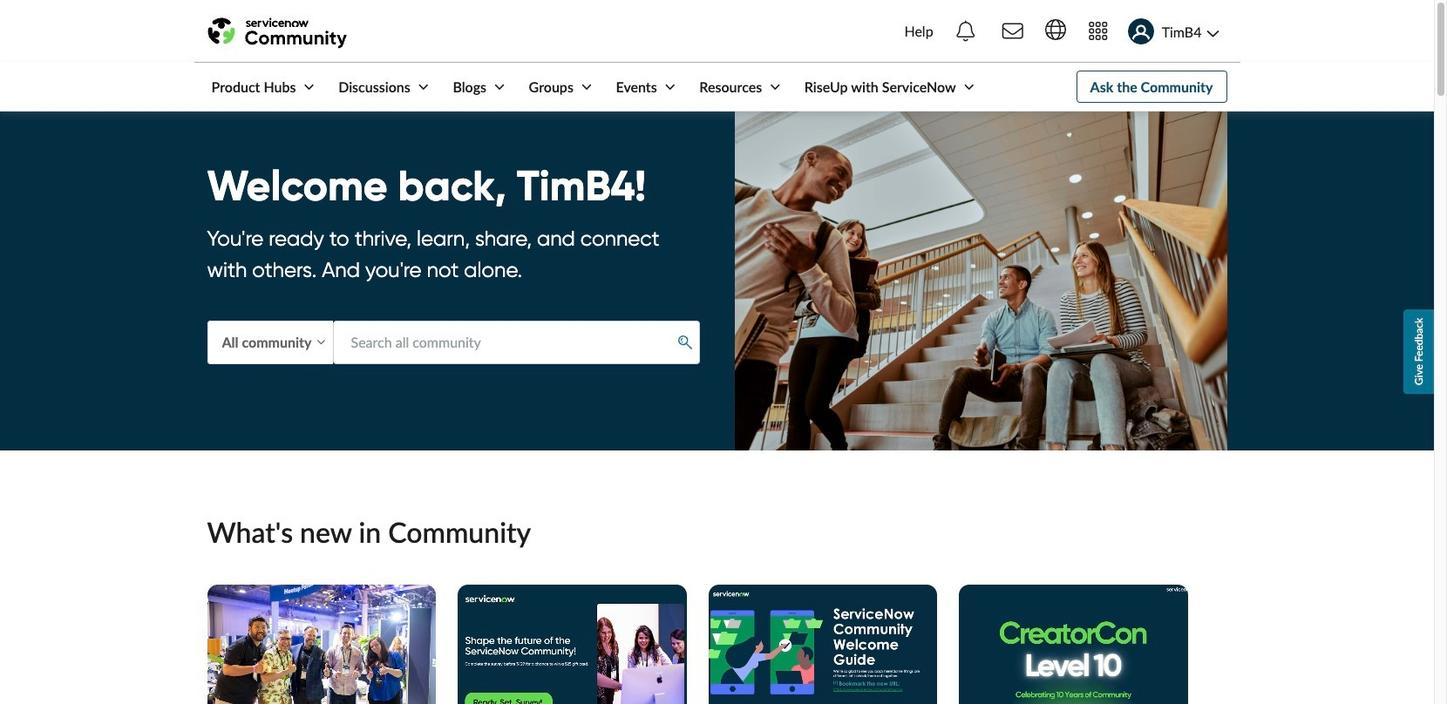 Task type: locate. For each thing, give the bounding box(es) containing it.
None submit
[[672, 330, 699, 355]]

menu bar
[[194, 63, 978, 111]]

welcome to our servicenow community! image
[[708, 585, 937, 704]]



Task type: vqa. For each thing, say whether or not it's contained in the screenshot.
The CreatorCon Community Hub is Open! image
yes



Task type: describe. For each thing, give the bounding box(es) containing it.
timb4 image
[[1128, 19, 1154, 45]]

Search text field
[[333, 321, 700, 364]]

creatorcon has reached level 10! celebrate 10 years, share your memories, and win! image
[[959, 585, 1188, 704]]

language selector image
[[1045, 20, 1066, 40]]

help shape the future of servicenow community – take our survey! image
[[458, 585, 687, 704]]

the creatorcon community hub is open! image
[[207, 585, 436, 704]]



